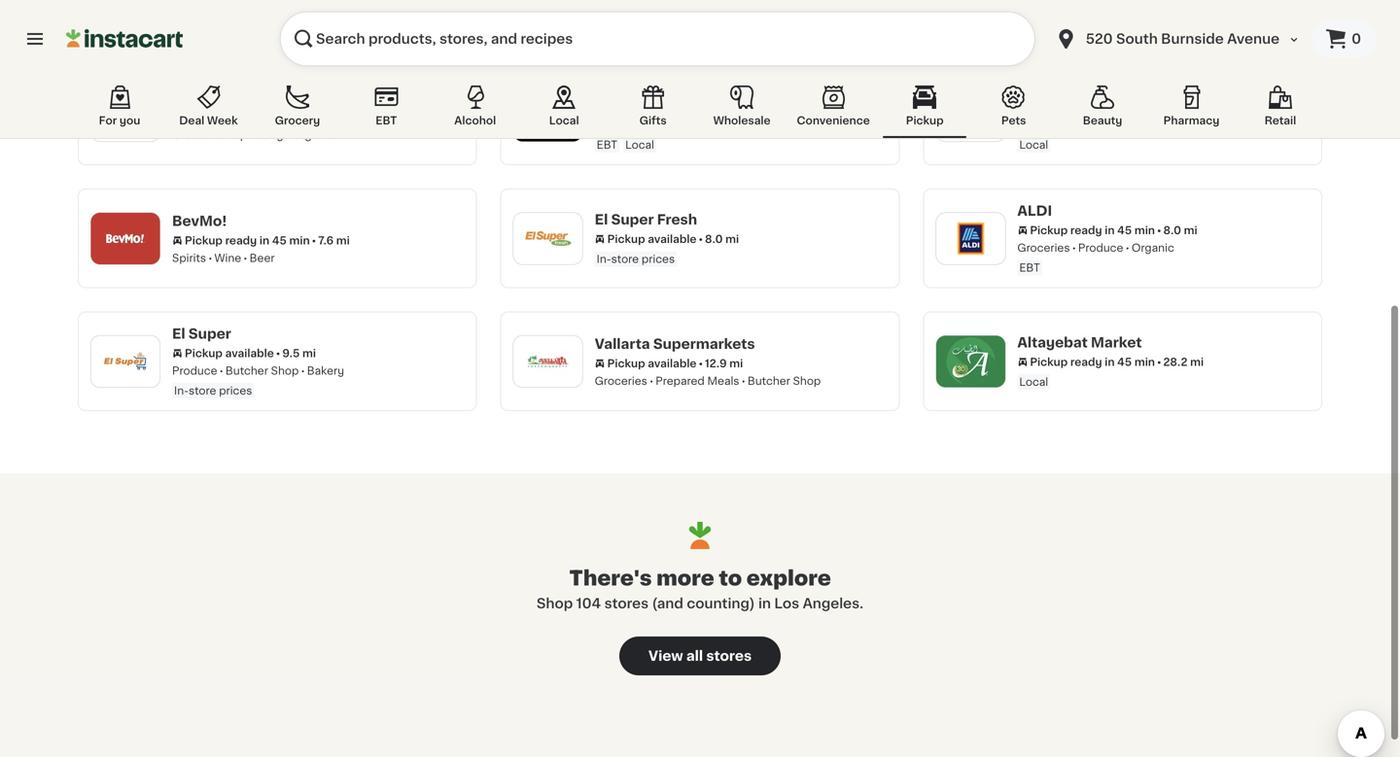 Task type: vqa. For each thing, say whether or not it's contained in the screenshot.


Task type: locate. For each thing, give the bounding box(es) containing it.
pickup down aldi
[[1030, 225, 1068, 236]]

ebt down aldi
[[1020, 263, 1041, 273]]

2 vertical spatial groceries
[[595, 376, 648, 386]]

produce down el super
[[172, 366, 217, 376]]

2 vertical spatial super
[[189, 327, 231, 341]]

1 horizontal spatial in-
[[597, 254, 611, 265]]

pickup
[[608, 102, 645, 113], [1030, 102, 1068, 113], [185, 112, 223, 123], [906, 115, 944, 126], [1030, 225, 1068, 236], [608, 234, 645, 245], [185, 235, 223, 246], [185, 348, 223, 359], [1030, 357, 1068, 368], [608, 358, 645, 369]]

ebt inside 'groceries produce organic ebt'
[[1020, 263, 1041, 273]]

in- down el super fresh
[[597, 254, 611, 265]]

super
[[595, 81, 638, 95], [611, 213, 654, 227], [189, 327, 231, 341]]

in- down el super
[[174, 386, 189, 396]]

bakery
[[307, 366, 344, 376]]

wine
[[214, 253, 241, 263]]

south
[[1117, 32, 1158, 46]]

min for vicente foods
[[1135, 102, 1156, 113]]

min left 7.6
[[289, 235, 310, 246]]

butcher
[[226, 366, 268, 376], [748, 376, 791, 386]]

el super fresh
[[595, 213, 697, 227]]

pickup down eataly
[[185, 112, 223, 123]]

pickup for el super
[[185, 348, 223, 359]]

store down el super
[[189, 386, 216, 396]]

fresh inside pantry fresh produce dairy local
[[1061, 120, 1091, 130]]

0 horizontal spatial prices
[[219, 386, 252, 396]]

45 for vicente foods
[[1118, 102, 1132, 113]]

ready up gifts
[[648, 102, 680, 113]]

0 horizontal spatial 8.0 mi
[[705, 234, 739, 245]]

prices down el super fresh
[[642, 254, 675, 265]]

min up dairy
[[1135, 102, 1156, 113]]

stores inside button
[[707, 650, 752, 663]]

you
[[120, 115, 140, 126]]

1 vertical spatial ebt
[[597, 140, 618, 150]]

pickup ready in 45 min down altayebat market
[[1030, 357, 1156, 368]]

all
[[687, 650, 703, 663]]

spirits wine beer
[[172, 253, 275, 263]]

in
[[1105, 102, 1115, 113], [1105, 225, 1115, 236], [260, 235, 270, 246], [1105, 357, 1115, 368], [759, 597, 771, 611]]

stores
[[605, 597, 649, 611], [707, 650, 752, 663]]

fresh down vicente foods
[[1061, 120, 1091, 130]]

pickup available down el super fresh
[[608, 234, 697, 245]]

pets
[[1002, 115, 1027, 126]]

1 horizontal spatial shop
[[537, 597, 573, 611]]

0 horizontal spatial shop
[[271, 366, 299, 376]]

1 horizontal spatial 8.0 mi
[[1164, 225, 1198, 236]]

pickup ready in 45 min for vicente foods
[[1030, 102, 1156, 113]]

super inside super king pickup ready by 6:00pm 6.8 mi household alcohol ebt local
[[595, 81, 638, 95]]

produce butcher shop bakery in-store prices
[[172, 366, 344, 396]]

available down el super fresh
[[648, 234, 697, 245]]

2 vertical spatial produce
[[172, 366, 217, 376]]

in-store prices
[[597, 254, 675, 265]]

pets button
[[972, 82, 1056, 138]]

pickup available for vallarta supermarkets
[[608, 358, 697, 369]]

available up produce butcher shop bakery in-store prices in the left of the page
[[225, 348, 274, 359]]

0 horizontal spatial organic
[[292, 130, 334, 140]]

pickup for bevmo!
[[185, 235, 223, 246]]

el right el super logo
[[172, 327, 185, 341]]

shop right meals
[[793, 376, 821, 386]]

pickup down bevmo!
[[185, 235, 223, 246]]

store down el super fresh
[[611, 254, 639, 265]]

groceries specialty organic
[[172, 130, 334, 140]]

1 vertical spatial in-
[[174, 386, 189, 396]]

in left los
[[759, 597, 771, 611]]

shop left 104
[[537, 597, 573, 611]]

1 horizontal spatial store
[[611, 254, 639, 265]]

in-
[[597, 254, 611, 265], [174, 386, 189, 396]]

pickup available for el super fresh
[[608, 234, 697, 245]]

local inside 'button'
[[549, 115, 579, 126]]

1 horizontal spatial alcohol
[[704, 120, 744, 130]]

0 horizontal spatial ebt
[[376, 115, 397, 126]]

pickup down vallarta
[[608, 358, 645, 369]]

alcohol
[[455, 115, 496, 126], [704, 120, 744, 130]]

min
[[1135, 102, 1156, 113], [1135, 225, 1156, 236], [289, 235, 310, 246], [1135, 357, 1156, 368]]

8.0 for aldi
[[1164, 225, 1182, 236]]

mi for el super
[[302, 348, 316, 359]]

household
[[637, 120, 696, 130]]

45
[[1118, 102, 1132, 113], [1118, 225, 1132, 236], [272, 235, 287, 246], [1118, 357, 1132, 368]]

el up in-store prices
[[595, 213, 608, 227]]

0 horizontal spatial 8.0
[[705, 234, 723, 245]]

1 horizontal spatial fresh
[[1061, 120, 1091, 130]]

pickup available for eataly
[[185, 112, 274, 123]]

0 vertical spatial stores
[[605, 597, 649, 611]]

groceries for vallarta supermarkets
[[595, 376, 648, 386]]

45 up 'groceries produce organic ebt'
[[1118, 225, 1132, 236]]

available up 'prepared'
[[648, 358, 697, 369]]

1 vertical spatial el
[[172, 327, 185, 341]]

min left 28.2
[[1135, 357, 1156, 368]]

8.0
[[1164, 225, 1182, 236], [705, 234, 723, 245]]

ready up wine
[[225, 235, 257, 246]]

shop inside the there's more to explore shop 104 stores (and counting) in los angeles.
[[537, 597, 573, 611]]

0 vertical spatial groceries
[[172, 130, 225, 140]]

pharmacy
[[1164, 115, 1220, 126]]

1 vertical spatial stores
[[707, 650, 752, 663]]

eataly
[[172, 91, 217, 105]]

0 vertical spatial el
[[595, 213, 608, 227]]

pickup ready in 45 min up 'groceries produce organic ebt'
[[1030, 225, 1156, 236]]

organic for groceries specialty organic
[[292, 130, 334, 140]]

1 vertical spatial organic
[[1132, 243, 1175, 253]]

vallarta supermarkets logo image
[[523, 336, 574, 387]]

pickup for el super fresh
[[608, 234, 645, 245]]

0 horizontal spatial el
[[172, 327, 185, 341]]

9.5
[[282, 348, 300, 359]]

vicente foods logo image
[[946, 90, 996, 141]]

convenience
[[797, 115, 870, 126]]

0 horizontal spatial alcohol
[[455, 115, 496, 126]]

altayebat
[[1018, 336, 1088, 350]]

for you button
[[78, 82, 161, 138]]

in up 'groceries produce organic ebt'
[[1105, 225, 1115, 236]]

market
[[1091, 336, 1142, 350]]

ebt right 4.0 mi
[[376, 115, 397, 126]]

retail button
[[1239, 82, 1323, 138]]

prices down el super
[[219, 386, 252, 396]]

local down pantry
[[1020, 140, 1049, 150]]

in up 'beer'
[[260, 235, 270, 246]]

2 horizontal spatial ebt
[[1020, 263, 1041, 273]]

pickup down vicente
[[1030, 102, 1068, 113]]

pickup down altayebat
[[1030, 357, 1068, 368]]

0 vertical spatial fresh
[[1061, 120, 1091, 130]]

stores right all
[[707, 650, 752, 663]]

groceries down vallarta
[[595, 376, 648, 386]]

12.9 mi
[[705, 358, 743, 369]]

stores down there's
[[605, 597, 649, 611]]

shop categories tab list
[[78, 82, 1323, 138]]

0 horizontal spatial stores
[[605, 597, 649, 611]]

pickup ready in 45 min for aldi
[[1030, 225, 1156, 236]]

fresh up in-store prices
[[657, 213, 697, 227]]

alcohol left super king logo
[[455, 115, 496, 126]]

pickup down el super
[[185, 348, 223, 359]]

1 vertical spatial groceries
[[1018, 243, 1070, 253]]

view
[[649, 650, 683, 663]]

super for el super fresh
[[611, 213, 654, 227]]

1 vertical spatial super
[[611, 213, 654, 227]]

in for altayebat market
[[1105, 357, 1115, 368]]

super king pickup ready by 6:00pm 6.8 mi household alcohol ebt local
[[595, 81, 785, 150]]

pickup inside button
[[906, 115, 944, 126]]

produce inside 'groceries produce organic ebt'
[[1079, 243, 1124, 253]]

shop
[[271, 366, 299, 376], [793, 376, 821, 386], [537, 597, 573, 611]]

0 horizontal spatial in-
[[174, 386, 189, 396]]

Search field
[[280, 12, 1036, 66]]

1 520 south burnside avenue button from the left
[[1043, 12, 1313, 66]]

shop inside produce butcher shop bakery in-store prices
[[271, 366, 299, 376]]

local up vicente
[[1020, 17, 1049, 27]]

ready
[[648, 102, 680, 113], [1071, 102, 1103, 113], [1071, 225, 1103, 236], [225, 235, 257, 246], [1071, 357, 1103, 368]]

(and
[[652, 597, 684, 611]]

super left king
[[595, 81, 638, 95]]

pickup inside super king pickup ready by 6:00pm 6.8 mi household alcohol ebt local
[[608, 102, 645, 113]]

520
[[1086, 32, 1113, 46]]

alcohol down 6:00pm
[[704, 120, 744, 130]]

min up 'groceries produce organic ebt'
[[1135, 225, 1156, 236]]

2 horizontal spatial shop
[[793, 376, 821, 386]]

0 horizontal spatial fresh
[[657, 213, 697, 227]]

counting)
[[687, 597, 755, 611]]

0 vertical spatial super
[[595, 81, 638, 95]]

0 horizontal spatial store
[[189, 386, 216, 396]]

local down altayebat
[[1020, 377, 1049, 388]]

available up 'groceries specialty organic' at left top
[[225, 112, 274, 123]]

8.0 mi for aldi
[[1164, 225, 1198, 236]]

available for vallarta supermarkets
[[648, 358, 697, 369]]

2 horizontal spatial groceries
[[1018, 243, 1070, 253]]

None search field
[[280, 12, 1036, 66]]

45 down market
[[1118, 357, 1132, 368]]

1 horizontal spatial 8.0
[[1164, 225, 1182, 236]]

pickup available up 'groceries specialty organic' at left top
[[185, 112, 274, 123]]

el
[[595, 213, 608, 227], [172, 327, 185, 341]]

1 horizontal spatial el
[[595, 213, 608, 227]]

specialty
[[233, 130, 284, 140]]

in- inside produce butcher shop bakery in-store prices
[[174, 386, 189, 396]]

1 horizontal spatial prices
[[642, 254, 675, 265]]

104
[[576, 597, 601, 611]]

beauty
[[1083, 115, 1123, 126]]

super up produce butcher shop bakery in-store prices in the left of the page
[[189, 327, 231, 341]]

1 horizontal spatial organic
[[1132, 243, 1175, 253]]

produce down "foods"
[[1094, 120, 1139, 130]]

vicente foods
[[1018, 81, 1121, 95]]

shop down 9.5
[[271, 366, 299, 376]]

2 vertical spatial ebt
[[1020, 263, 1041, 273]]

mi inside super king pickup ready by 6:00pm 6.8 mi household alcohol ebt local
[[771, 102, 785, 113]]

1 horizontal spatial ebt
[[597, 140, 618, 150]]

el super logo image
[[100, 336, 151, 387]]

8.0 mi
[[1164, 225, 1198, 236], [705, 234, 739, 245]]

pickup ready in 45 min
[[1030, 102, 1156, 113], [1030, 225, 1156, 236], [185, 235, 310, 246], [1030, 357, 1156, 368]]

1 vertical spatial produce
[[1079, 243, 1124, 253]]

pickup left vicente foods logo
[[906, 115, 944, 126]]

ebt down the local 'button'
[[597, 140, 618, 150]]

45 up the beauty
[[1118, 102, 1132, 113]]

king
[[641, 81, 674, 95]]

alcohol inside super king pickup ready by 6:00pm 6.8 mi household alcohol ebt local
[[704, 120, 744, 130]]

groceries for eataly
[[172, 130, 225, 140]]

1 vertical spatial prices
[[219, 386, 252, 396]]

groceries down aldi
[[1018, 243, 1070, 253]]

there's more to explore shop 104 stores (and counting) in los angeles.
[[537, 568, 864, 611]]

0 vertical spatial organic
[[292, 130, 334, 140]]

in inside the there's more to explore shop 104 stores (and counting) in los angeles.
[[759, 597, 771, 611]]

pickup available
[[185, 112, 274, 123], [608, 234, 697, 245], [185, 348, 274, 359], [608, 358, 697, 369]]

1 horizontal spatial groceries
[[595, 376, 648, 386]]

prices
[[642, 254, 675, 265], [219, 386, 252, 396]]

butcher right meals
[[748, 376, 791, 386]]

1 vertical spatial fresh
[[657, 213, 697, 227]]

1 horizontal spatial stores
[[707, 650, 752, 663]]

organic inside 'groceries produce organic ebt'
[[1132, 243, 1175, 253]]

0 horizontal spatial groceries
[[172, 130, 225, 140]]

45 up 'beer'
[[272, 235, 287, 246]]

0 vertical spatial ebt
[[376, 115, 397, 126]]

ready up the beauty
[[1071, 102, 1103, 113]]

0 vertical spatial produce
[[1094, 120, 1139, 130]]

0 button
[[1313, 19, 1377, 58]]

pickup available down 'vallarta supermarkets' at top
[[608, 358, 697, 369]]

45 for aldi
[[1118, 225, 1132, 236]]

pickup up in-store prices
[[608, 234, 645, 245]]

butcher down el super
[[226, 366, 268, 376]]

ebt inside button
[[376, 115, 397, 126]]

local left gifts
[[549, 115, 579, 126]]

alcohol inside alcohol button
[[455, 115, 496, 126]]

0 horizontal spatial butcher
[[226, 366, 268, 376]]

local down gifts
[[626, 140, 655, 150]]

ready for vicente foods
[[1071, 102, 1103, 113]]

in down market
[[1105, 357, 1115, 368]]

shop for there's
[[537, 597, 573, 611]]

groceries inside 'groceries produce organic ebt'
[[1018, 243, 1070, 253]]

produce up market
[[1079, 243, 1124, 253]]

1 vertical spatial store
[[189, 386, 216, 396]]

organic
[[292, 130, 334, 140], [1132, 243, 1175, 253]]

local
[[1020, 17, 1049, 27], [549, 115, 579, 126], [626, 140, 655, 150], [1020, 140, 1049, 150], [1020, 377, 1049, 388]]

explore
[[747, 568, 831, 589]]

pickup available down el super
[[185, 348, 274, 359]]

pickup up gifts
[[608, 102, 645, 113]]

groceries down deal
[[172, 130, 225, 140]]

ready down altayebat market
[[1071, 357, 1103, 368]]

pickup ready in 45 min up 'beer'
[[185, 235, 310, 246]]

prepared
[[656, 376, 705, 386]]

mi for altayebat market
[[1191, 357, 1204, 368]]

in up the beauty
[[1105, 102, 1115, 113]]

organic for groceries produce organic ebt
[[1132, 243, 1175, 253]]

super up in-store prices
[[611, 213, 654, 227]]

pickup for eataly
[[185, 112, 223, 123]]

fresh
[[1061, 120, 1091, 130], [657, 213, 697, 227]]

pickup ready in 45 min up the beauty
[[1030, 102, 1156, 113]]

local inside pantry fresh produce dairy local
[[1020, 140, 1049, 150]]

ready up 'groceries produce organic ebt'
[[1071, 225, 1103, 236]]



Task type: describe. For each thing, give the bounding box(es) containing it.
bevmo!
[[172, 214, 227, 228]]

ebt inside super king pickup ready by 6:00pm 6.8 mi household alcohol ebt local
[[597, 140, 618, 150]]

shop for groceries
[[793, 376, 821, 386]]

pickup for vicente foods
[[1030, 102, 1068, 113]]

in for aldi
[[1105, 225, 1115, 236]]

dairy
[[1147, 120, 1176, 130]]

there's
[[569, 568, 652, 589]]

pickup for altayebat market
[[1030, 357, 1068, 368]]

9.5 mi
[[282, 348, 316, 359]]

angeles.
[[803, 597, 864, 611]]

deal week button
[[167, 82, 250, 138]]

foods
[[1076, 81, 1121, 95]]

wholesale
[[714, 115, 771, 126]]

520 south burnside avenue
[[1086, 32, 1280, 46]]

view all stores button
[[620, 637, 781, 676]]

by
[[682, 102, 697, 113]]

produce inside pantry fresh produce dairy local
[[1094, 120, 1139, 130]]

ebt button
[[345, 82, 428, 138]]

6:00pm
[[699, 102, 743, 113]]

mi for bevmo!
[[336, 235, 350, 246]]

grocery button
[[256, 82, 339, 138]]

mi for vicente foods
[[1182, 102, 1195, 113]]

4.0
[[282, 112, 301, 123]]

grocery
[[275, 115, 320, 126]]

super king logo image
[[523, 90, 574, 141]]

beauty button
[[1061, 82, 1145, 138]]

vicente
[[1018, 81, 1073, 95]]

1 horizontal spatial butcher
[[748, 376, 791, 386]]

view all stores
[[649, 650, 752, 663]]

for you
[[99, 115, 140, 126]]

ready inside super king pickup ready by 6:00pm 6.8 mi household alcohol ebt local
[[648, 102, 680, 113]]

min for altayebat market
[[1135, 357, 1156, 368]]

view all stores link
[[620, 637, 781, 676]]

el super
[[172, 327, 231, 341]]

0 vertical spatial in-
[[597, 254, 611, 265]]

eataly logo image
[[100, 90, 151, 141]]

min for bevmo!
[[289, 235, 310, 246]]

week
[[207, 115, 238, 126]]

ready for altayebat market
[[1071, 357, 1103, 368]]

45 for bevmo!
[[272, 235, 287, 246]]

deal
[[179, 115, 205, 126]]

altayebat market
[[1018, 336, 1142, 350]]

8.0 for el super fresh
[[705, 234, 723, 245]]

7.2 mi
[[1164, 102, 1195, 113]]

el for el super fresh
[[595, 213, 608, 227]]

alcohol button
[[434, 82, 517, 138]]

mi for el super fresh
[[726, 234, 739, 245]]

pickup ready in 45 min for altayebat market
[[1030, 357, 1156, 368]]

groceries prepared meals butcher shop
[[595, 376, 821, 386]]

beer
[[250, 253, 275, 263]]

altayebat market logo image
[[946, 336, 996, 387]]

pickup available for el super
[[185, 348, 274, 359]]

gifts button
[[611, 82, 695, 138]]

available for el super fresh
[[648, 234, 697, 245]]

bevmo! logo image
[[100, 213, 151, 264]]

pickup ready in 45 min for bevmo!
[[185, 235, 310, 246]]

los
[[775, 597, 800, 611]]

gifts
[[640, 115, 667, 126]]

el for el super
[[172, 327, 185, 341]]

meals
[[708, 376, 740, 386]]

pickup for aldi
[[1030, 225, 1068, 236]]

pharmacy button
[[1150, 82, 1234, 138]]

stores inside the there's more to explore shop 104 stores (and counting) in los angeles.
[[605, 597, 649, 611]]

store inside produce butcher shop bakery in-store prices
[[189, 386, 216, 396]]

local inside super king pickup ready by 6:00pm 6.8 mi household alcohol ebt local
[[626, 140, 655, 150]]

mi for aldi
[[1184, 225, 1198, 236]]

super for el super
[[189, 327, 231, 341]]

in for bevmo!
[[260, 235, 270, 246]]

pickup for vallarta supermarkets
[[608, 358, 645, 369]]

retail
[[1265, 115, 1297, 126]]

in for vicente foods
[[1105, 102, 1115, 113]]

el super fresh logo image
[[523, 213, 574, 264]]

0 vertical spatial store
[[611, 254, 639, 265]]

2 520 south burnside avenue button from the left
[[1055, 12, 1302, 66]]

prices inside produce butcher shop bakery in-store prices
[[219, 386, 252, 396]]

to
[[719, 568, 742, 589]]

aldi
[[1018, 204, 1053, 218]]

28.2 mi
[[1164, 357, 1204, 368]]

7.6
[[318, 235, 334, 246]]

4.0 mi
[[282, 112, 317, 123]]

local button
[[523, 82, 606, 138]]

mi for vallarta supermarkets
[[730, 358, 743, 369]]

min for aldi
[[1135, 225, 1156, 236]]

7.2
[[1164, 102, 1179, 113]]

local link
[[923, 0, 1323, 42]]

vallarta supermarkets
[[595, 337, 755, 351]]

deal week
[[179, 115, 238, 126]]

for
[[99, 115, 117, 126]]

6.8
[[751, 102, 769, 113]]

butcher inside produce butcher shop bakery in-store prices
[[226, 366, 268, 376]]

12.9
[[705, 358, 727, 369]]

convenience button
[[789, 82, 878, 138]]

burnside
[[1162, 32, 1224, 46]]

instacart image
[[66, 27, 183, 51]]

0
[[1352, 32, 1362, 46]]

mi for eataly
[[303, 112, 317, 123]]

0 vertical spatial prices
[[642, 254, 675, 265]]

available for eataly
[[225, 112, 274, 123]]

more
[[657, 568, 715, 589]]

pickup button
[[883, 82, 967, 138]]

produce inside produce butcher shop bakery in-store prices
[[172, 366, 217, 376]]

available for el super
[[225, 348, 274, 359]]

supermarkets
[[653, 337, 755, 351]]

28.2
[[1164, 357, 1188, 368]]

7.6 mi
[[318, 235, 350, 246]]

aldi logo image
[[946, 213, 996, 264]]

groceries produce organic ebt
[[1018, 243, 1175, 273]]

pantry
[[1018, 120, 1053, 130]]

wholesale button
[[700, 82, 784, 138]]

ready for aldi
[[1071, 225, 1103, 236]]

pantry fresh produce dairy local
[[1018, 120, 1176, 150]]

vallarta
[[595, 337, 650, 351]]

45 for altayebat market
[[1118, 357, 1132, 368]]

ready for bevmo!
[[225, 235, 257, 246]]

8.0 mi for el super fresh
[[705, 234, 739, 245]]

avenue
[[1228, 32, 1280, 46]]

spirits
[[172, 253, 206, 263]]



